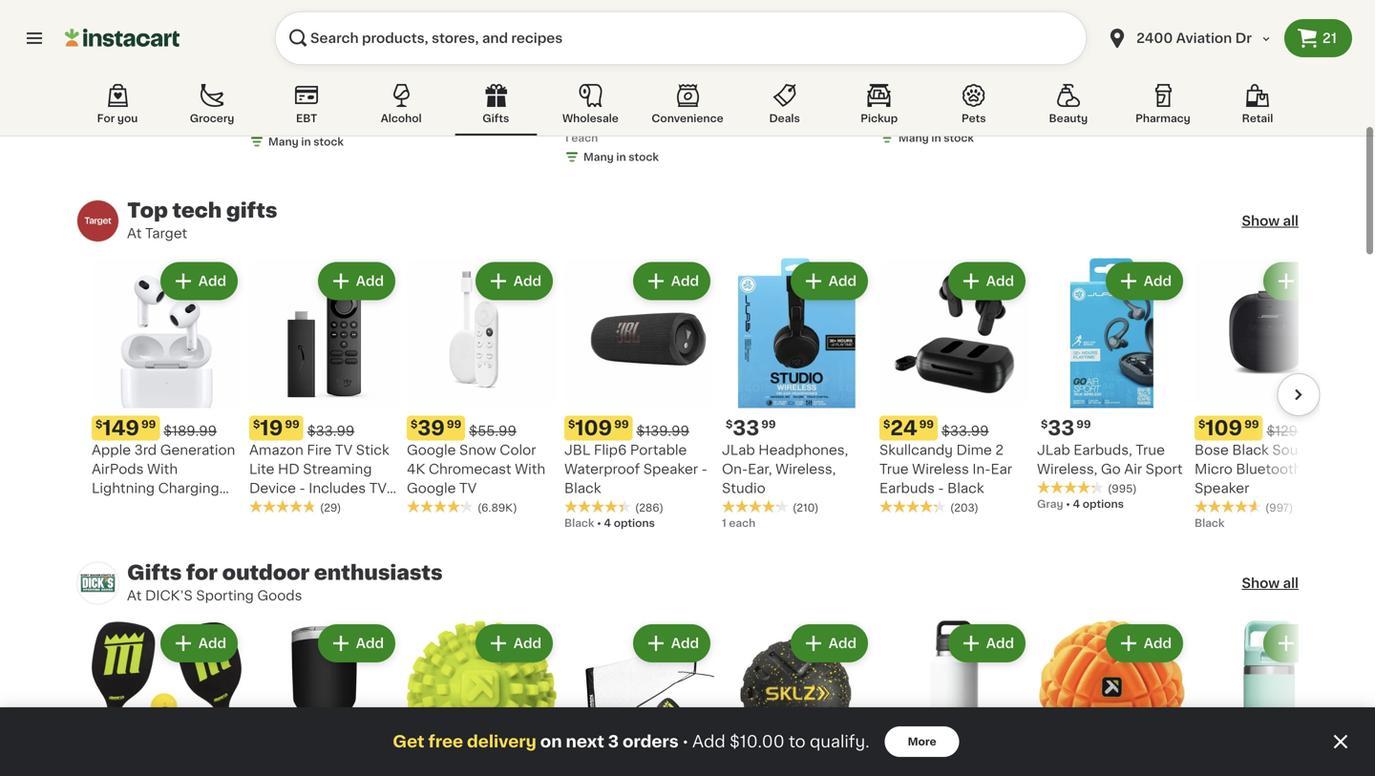 Task type: vqa. For each thing, say whether or not it's contained in the screenshot.
chocolate within Nutella Chocolate Hazelnut Spread 13 oz
no



Task type: describe. For each thing, give the bounding box(es) containing it.
set inside the voluspa mini candle set
[[1195, 77, 1218, 91]]

each down studio
[[729, 518, 756, 529]]

$ inside $ 109 99
[[1199, 419, 1206, 430]]

device
[[249, 482, 296, 495]]

$ inside $ 19 99 $33.99 amazon fire tv stick lite hd streaming device - includes tv controls -  black
[[253, 419, 260, 430]]

hermes
[[407, 58, 460, 72]]

tatcha for set
[[722, 58, 767, 72]]

show all link for gifts for outdoor enthusiasts
[[1242, 574, 1299, 593]]

sol
[[92, 58, 113, 72]]

pets button
[[933, 80, 1015, 136]]

$ 109 99
[[1199, 418, 1260, 438]]

35 00
[[260, 33, 304, 53]]

39
[[418, 418, 445, 438]]

instacart image
[[65, 27, 180, 50]]

wireless, inside jlab earbuds, true wireless, go air sport
[[1037, 463, 1098, 476]]

in down ebt
[[301, 137, 311, 147]]

00 for 30
[[132, 34, 147, 44]]

for
[[97, 113, 115, 124]]

0 vertical spatial the
[[1099, 58, 1124, 72]]

all for gifts for outdoor enthusiasts
[[1284, 577, 1299, 590]]

voluspa mini candle set
[[1195, 58, 1343, 91]]

1 (57) from the left
[[793, 98, 814, 109]]

1 vertical spatial (104)
[[320, 118, 347, 128]]

many in stock for viktor&rolf mini good fortune & flowerbomb perfume set
[[584, 152, 659, 162]]

- left (29)
[[310, 501, 316, 514]]

ear
[[991, 463, 1013, 476]]

99 inside $ 19 99 $33.99 amazon fire tv stick lite hd streaming device - includes tv controls -  black
[[285, 419, 300, 430]]

• for 33
[[1066, 499, 1071, 510]]

many for viktor&rolf mini good fortune & flowerbomb perfume set
[[584, 152, 614, 162]]

in for viktor&rolf mini good fortune & flowerbomb perfume set
[[617, 152, 626, 162]]

$33.99 for 24
[[942, 425, 989, 438]]

30
[[103, 33, 130, 53]]

yves
[[249, 58, 281, 72]]

product group containing 149
[[92, 258, 242, 514]]

$ 48 00
[[1199, 33, 1251, 53]]

hd
[[278, 463, 300, 476]]

99 inside $ 39 99 $55.99 google snow color 4k chromecast with google tv
[[447, 419, 462, 430]]

1 each for viktor&rolf mini good fortune & flowerbomb perfume set
[[565, 133, 598, 143]]

at inside top tech gifts at target
[[127, 227, 142, 240]]

$ 39 99 $55.99 google snow color 4k chromecast with google tv
[[407, 418, 546, 495]]

delivery
[[467, 734, 537, 750]]

35
[[260, 33, 287, 53]]

00 for 60
[[448, 34, 463, 44]]

set inside "viktor&rolf mini good fortune & flowerbomb perfume set"
[[565, 116, 587, 129]]

top
[[127, 201, 168, 221]]

7.5
[[407, 114, 422, 124]]

ear,
[[748, 463, 772, 476]]

dime
[[957, 444, 992, 457]]

aviation
[[1177, 32, 1233, 45]]

- inside the $ 109 99 $139.99 jbl flip6 portable waterproof speaker - black
[[702, 463, 708, 476]]

60
[[418, 33, 446, 53]]

1 vertical spatial the
[[1037, 77, 1063, 91]]

1 each for tatcha dewy cleanse & hydrate duo
[[880, 114, 914, 124]]

saint
[[284, 58, 318, 72]]

next
[[566, 734, 605, 750]]

tatcha mini favorites set
[[722, 58, 863, 91]]

cleanse
[[970, 58, 1025, 72]]

tech
[[172, 201, 222, 221]]

show all link for top tech gifts
[[1242, 212, 1299, 231]]

product group containing 39
[[407, 258, 557, 516]]

product group containing 19
[[249, 258, 399, 516]]

$ inside $ 30 00
[[96, 34, 103, 44]]

waterproof
[[565, 463, 640, 476]]

$ inside $ 24 99 $33.99 skullcandy dime 2 true wireless in-ear earbuds - black
[[884, 419, 891, 430]]

beauty button
[[1028, 80, 1110, 136]]

viktor&rolf
[[565, 58, 641, 72]]

bose
[[1195, 444, 1229, 457]]

apple
[[92, 444, 131, 457]]

jbl
[[565, 444, 591, 457]]

dewy
[[928, 58, 967, 72]]

libre
[[249, 96, 283, 110]]

gifts for outdoor enthusiasts at dick's sporting goods
[[127, 563, 443, 603]]

includes
[[309, 482, 366, 495]]

on-
[[722, 463, 748, 476]]

set inside sol de janeiro bum bum jet set
[[151, 77, 174, 91]]

set inside "hermes mini replica coffret set"
[[459, 77, 481, 91]]

$ inside $ 149 99 $189.99 apple 3rd generation airpods with lightning charging case - white
[[96, 419, 103, 430]]

stock for tatcha dewy cleanse & hydrate duo
[[944, 133, 974, 143]]

2
[[996, 444, 1004, 457]]

color
[[500, 444, 536, 457]]

1 each for tatcha mini favorites set
[[722, 114, 756, 124]]

0 horizontal spatial bum
[[92, 77, 123, 91]]

mini for voluspa
[[1264, 58, 1292, 72]]

options for $139.99
[[614, 518, 655, 529]]

• inside get free delivery on next 3 orders • add $10.00 to qualify.
[[683, 734, 689, 750]]

19
[[260, 418, 283, 438]]

dick's
[[145, 589, 193, 603]]

& inside tatcha dewy cleanse & hydrate duo
[[880, 77, 891, 91]]

2400 aviation dr button
[[1106, 11, 1273, 65]]

7.5 ml
[[407, 114, 438, 124]]

to
[[1079, 58, 1095, 72]]

stick
[[356, 444, 390, 457]]

target
[[145, 227, 187, 240]]

generation
[[160, 444, 235, 457]]

tatcha for &
[[880, 58, 925, 72]]

show for gifts for outdoor enthusiasts
[[1242, 577, 1280, 590]]

gifts for gifts
[[483, 113, 509, 124]]

de
[[116, 58, 133, 72]]

voluspa
[[1195, 58, 1260, 72]]

item carousel region containing 30
[[55, 0, 1345, 169]]

$19.99 original price: $33.99 element
[[249, 416, 399, 441]]

tv inside $ 39 99 $55.99 google snow color 4k chromecast with google tv
[[460, 482, 477, 495]]

0 vertical spatial youth
[[1037, 58, 1076, 72]]

21
[[1323, 32, 1337, 45]]

headphones,
[[759, 444, 849, 457]]

(995)
[[1108, 484, 1137, 494]]

de
[[315, 96, 334, 110]]

on
[[540, 734, 562, 750]]

24
[[891, 418, 918, 438]]

treatment tracker modal dialog
[[0, 708, 1376, 777]]

many for 00
[[1057, 118, 1087, 128]]

$ 30 00
[[96, 33, 147, 53]]

speaker inside bose black soundlink micro bluetooth speaker
[[1195, 482, 1250, 495]]

qualify.
[[810, 734, 870, 750]]

with inside $ 149 99 $189.99 apple 3rd generation airpods with lightning charging case - white
[[147, 463, 178, 476]]

janeiro
[[137, 58, 187, 72]]

grocery button
[[171, 80, 253, 136]]

dr
[[1236, 32, 1252, 45]]

gifts for gifts for outdoor enthusiasts at dick's sporting goods
[[127, 563, 182, 583]]

gifts button
[[455, 80, 537, 136]]

bluetooth
[[1237, 463, 1303, 476]]

duo inside tatcha dewy cleanse & hydrate duo
[[952, 77, 980, 91]]

in-
[[973, 463, 991, 476]]

replica
[[495, 58, 545, 72]]

skullcandy
[[880, 444, 953, 457]]

Search field
[[275, 11, 1087, 65]]

top tech gifts at target
[[127, 201, 277, 240]]

$33.99 for 19
[[307, 425, 355, 438]]

1 for tatcha dewy cleanse & hydrate duo
[[880, 114, 884, 124]]

(77)
[[635, 118, 656, 128]]

pickup button
[[839, 80, 921, 136]]

00 for 48
[[1236, 34, 1251, 44]]

ebt
[[296, 113, 317, 124]]

$55.99
[[469, 425, 517, 438]]

2 google from the top
[[407, 482, 456, 495]]

people
[[1127, 58, 1174, 72]]

2 (57) from the left
[[1266, 98, 1287, 109]]

pharmacy
[[1136, 113, 1191, 124]]

$39.99 original price: $55.99 element
[[407, 416, 557, 441]]

stock for viktor&rolf mini good fortune & flowerbomb perfume set
[[629, 152, 659, 162]]

airpods
[[92, 463, 144, 476]]

beauty
[[1049, 113, 1088, 124]]

favorites
[[802, 58, 863, 72]]

true inside $ 24 99 $33.99 skullcandy dime 2 true wireless in-ear earbuds - black
[[880, 463, 909, 476]]

yves saint laurent mini black opium & libre eau de parfum duo
[[249, 58, 386, 129]]

1 horizontal spatial (104)
[[951, 98, 977, 109]]

$109.99 original price: $139.99 element
[[565, 416, 715, 441]]

3
[[608, 734, 619, 750]]

109 for $ 109 99 $139.99 jbl flip6 portable waterproof speaker - black
[[575, 418, 613, 438]]

black inside $ 19 99 $33.99 amazon fire tv stick lite hd streaming device - includes tv controls -  black
[[320, 501, 356, 514]]

$ inside '$ 48 00'
[[1199, 34, 1206, 44]]

many in stock down ebt
[[268, 137, 344, 147]]

99 inside $ 149 99 $189.99 apple 3rd generation airpods with lightning charging case - white
[[141, 419, 156, 430]]

$ 60 00
[[411, 33, 463, 53]]

7 99 from the left
[[1077, 419, 1092, 430]]

orders
[[623, 734, 679, 750]]

(203)
[[951, 503, 979, 513]]



Task type: locate. For each thing, give the bounding box(es) containing it.
5 00 from the left
[[1236, 34, 1251, 44]]

jlab up on-
[[722, 444, 755, 457]]

4 99 from the left
[[614, 419, 629, 430]]

2 00 from the left
[[289, 34, 304, 44]]

33 up on-
[[733, 418, 760, 438]]

1 & from the left
[[370, 77, 380, 91]]

$33.99 up "fire"
[[307, 425, 355, 438]]

in down wholesale
[[617, 152, 626, 162]]

show all for top tech gifts
[[1242, 214, 1299, 228]]

many in stock down pets at top right
[[899, 133, 974, 143]]

item carousel region for top tech gifts
[[55, 258, 1345, 531]]

each for tatcha dewy cleanse & hydrate duo
[[887, 114, 914, 124]]

gifts down (34)
[[483, 113, 509, 124]]

tatcha dewy cleanse & hydrate duo
[[880, 58, 1025, 91]]

$33.99 inside $ 24 99 $33.99 skullcandy dime 2 true wireless in-ear earbuds - black
[[942, 425, 989, 438]]

$ inside $ 60 00
[[411, 34, 418, 44]]

& up parfum
[[370, 77, 380, 91]]

$ 109 99 $139.99 jbl flip6 portable waterproof speaker - black
[[565, 418, 708, 495]]

item carousel region containing 149
[[55, 258, 1345, 531]]

0 vertical spatial •
[[1066, 499, 1071, 510]]

00 up to
[[1077, 34, 1092, 44]]

stock down '(77)'
[[629, 152, 659, 162]]

chromecast
[[429, 463, 512, 476]]

00
[[132, 34, 147, 44], [289, 34, 304, 44], [448, 34, 463, 44], [1077, 34, 1092, 44], [1236, 34, 1251, 44]]

0 horizontal spatial &
[[370, 77, 380, 91]]

• right orders
[[683, 734, 689, 750]]

(104)
[[951, 98, 977, 109], [320, 118, 347, 128]]

0 vertical spatial show all link
[[1242, 212, 1299, 231]]

shop categories tab list
[[76, 80, 1299, 136]]

$149.99 original price: $189.99 element
[[92, 416, 242, 441]]

3 item carousel region from the top
[[55, 621, 1345, 777]]

1 00 from the left
[[132, 34, 147, 44]]

1 all from the top
[[1284, 214, 1299, 228]]

mini for viktor&rolf
[[645, 58, 673, 72]]

google down 39
[[407, 444, 456, 457]]

4 for $139.99
[[604, 518, 611, 529]]

0 vertical spatial speaker
[[644, 463, 698, 476]]

0 vertical spatial duo
[[952, 77, 980, 91]]

33 for headphones,
[[733, 418, 760, 438]]

2 tatcha from the left
[[880, 58, 925, 72]]

00 right '35'
[[289, 34, 304, 44]]

tatcha up hydrate
[[880, 58, 925, 72]]

pets
[[962, 113, 986, 124]]

amazon
[[249, 444, 304, 457]]

4 00 from the left
[[1077, 34, 1092, 44]]

- for 149
[[130, 501, 136, 514]]

black inside the $ 109 99 $139.99 jbl flip6 portable waterproof speaker - black
[[565, 482, 601, 495]]

2 jlab from the left
[[1037, 444, 1071, 457]]

jlab for jlab headphones, on-ear, wireless, studio
[[722, 444, 755, 457]]

$ inside $ 39 99 $55.99 google snow color 4k chromecast with google tv
[[411, 419, 418, 430]]

- left on-
[[702, 463, 708, 476]]

(210)
[[793, 503, 819, 513]]

at left dick's
[[127, 589, 142, 603]]

in down hydrate
[[932, 133, 942, 143]]

0 horizontal spatial $ 33 99
[[726, 418, 776, 438]]

(57) up retail
[[1266, 98, 1287, 109]]

show all for gifts for outdoor enthusiasts
[[1242, 577, 1299, 590]]

33
[[733, 418, 760, 438], [1048, 418, 1075, 438]]

1 vertical spatial google
[[407, 482, 456, 495]]

speaker down micro
[[1195, 482, 1250, 495]]

pickup
[[861, 113, 898, 124]]

$ 33 99 for headphones,
[[726, 418, 776, 438]]

3 00 from the left
[[448, 34, 463, 44]]

1 wireless, from the left
[[776, 463, 836, 476]]

99 right 19
[[285, 419, 300, 430]]

jlab for jlab earbuds, true wireless, go air sport
[[1037, 444, 1071, 457]]

1 vertical spatial at
[[127, 589, 142, 603]]

jlab left earbuds,
[[1037, 444, 1071, 457]]

wholesale
[[563, 113, 619, 124]]

$ 149 99 $189.99 apple 3rd generation airpods with lightning charging case - white
[[92, 418, 235, 514]]

air
[[1125, 463, 1143, 476]]

0 vertical spatial at
[[127, 227, 142, 240]]

1 horizontal spatial tv
[[369, 482, 387, 495]]

each for tatcha mini favorites set
[[729, 114, 756, 124]]

1 vertical spatial speaker
[[1195, 482, 1250, 495]]

(29)
[[320, 503, 341, 513]]

tatcha inside tatcha dewy cleanse & hydrate duo
[[880, 58, 925, 72]]

1 show from the top
[[1242, 214, 1280, 228]]

1 vertical spatial item carousel region
[[55, 258, 1345, 531]]

true up earbuds
[[880, 463, 909, 476]]

2 wireless, from the left
[[1037, 463, 1098, 476]]

1 horizontal spatial (57)
[[1266, 98, 1287, 109]]

33 for earbuds,
[[1048, 418, 1075, 438]]

1 horizontal spatial $33.99
[[942, 425, 989, 438]]

with inside $ 39 99 $55.99 google snow color 4k chromecast with google tv
[[515, 463, 546, 476]]

109 inside the $ 109 99 $139.99 jbl flip6 portable waterproof speaker - black
[[575, 418, 613, 438]]

more
[[908, 737, 937, 748]]

$109.99 original price: $129.99 element
[[1195, 416, 1345, 441]]

dick's sporting goods image
[[76, 562, 119, 605]]

mini inside tatcha mini favorites set
[[770, 58, 799, 72]]

1 vertical spatial 4
[[604, 518, 611, 529]]

0 horizontal spatial 4
[[604, 518, 611, 529]]

3 99 from the left
[[447, 419, 462, 430]]

1 left the deals
[[722, 114, 727, 124]]

1 vertical spatial •
[[597, 518, 602, 529]]

in for tatcha dewy cleanse & hydrate duo
[[932, 133, 942, 143]]

speaker down portable
[[644, 463, 698, 476]]

mini down yves
[[249, 77, 278, 91]]

1 down studio
[[722, 518, 727, 529]]

more button
[[885, 727, 960, 758]]

1 at from the top
[[127, 227, 142, 240]]

good
[[676, 58, 714, 72]]

1 vertical spatial show all link
[[1242, 574, 1299, 593]]

goods
[[257, 589, 302, 603]]

true up "sport"
[[1136, 444, 1165, 457]]

0 horizontal spatial options
[[614, 518, 655, 529]]

item carousel region containing add
[[55, 621, 1345, 777]]

1 99 from the left
[[141, 419, 156, 430]]

gray
[[1037, 499, 1064, 510]]

0 horizontal spatial 33
[[733, 418, 760, 438]]

the up beauty
[[1037, 77, 1063, 91]]

mini up (34)
[[463, 58, 492, 72]]

None search field
[[275, 11, 1087, 65]]

alcohol
[[381, 113, 422, 124]]

many in stock down '(77)'
[[584, 152, 659, 162]]

tatcha inside tatcha mini favorites set
[[722, 58, 767, 72]]

1 horizontal spatial wireless,
[[1037, 463, 1098, 476]]

4 for 33
[[1073, 499, 1081, 510]]

soundlink
[[1273, 444, 1343, 457]]

1 show all link from the top
[[1242, 212, 1299, 231]]

gifts inside gifts for outdoor enthusiasts at dick's sporting goods
[[127, 563, 182, 583]]

tv down stick
[[369, 482, 387, 495]]

3rd
[[134, 444, 157, 457]]

1 horizontal spatial options
[[1083, 499, 1124, 510]]

2 33 from the left
[[1048, 418, 1075, 438]]

• for $139.99
[[597, 518, 602, 529]]

1 horizontal spatial gifts
[[483, 113, 509, 124]]

wireless, inside "jlab headphones, on-ear, wireless, studio"
[[776, 463, 836, 476]]

&
[[370, 77, 380, 91], [621, 77, 631, 91], [880, 77, 891, 91]]

- down lightning
[[130, 501, 136, 514]]

item carousel region for gifts for outdoor enthusiasts
[[55, 621, 1345, 777]]

bum down sol
[[92, 77, 123, 91]]

& up flowerbomb at the left
[[621, 77, 631, 91]]

coffret
[[407, 77, 455, 91]]

0 vertical spatial show all
[[1242, 214, 1299, 228]]

1 horizontal spatial true
[[1136, 444, 1165, 457]]

tatcha right good at the top
[[722, 58, 767, 72]]

(286)
[[635, 503, 664, 513]]

2 $33.99 from the left
[[942, 425, 989, 438]]

00 right the 30
[[132, 34, 147, 44]]

0 horizontal spatial speaker
[[644, 463, 698, 476]]

1 horizontal spatial &
[[621, 77, 631, 91]]

duo down dewy
[[952, 77, 980, 91]]

1 horizontal spatial with
[[515, 463, 546, 476]]

4 down waterproof
[[604, 518, 611, 529]]

0 horizontal spatial gifts
[[127, 563, 182, 583]]

mini up deals button
[[770, 58, 799, 72]]

for you button
[[76, 80, 159, 136]]

$ 19 99 $33.99 amazon fire tv stick lite hd streaming device - includes tv controls -  black
[[249, 418, 390, 514]]

6 99 from the left
[[920, 419, 934, 430]]

1 each left the deals
[[722, 114, 756, 124]]

0 horizontal spatial jlab
[[722, 444, 755, 457]]

(104) up pets at top right
[[951, 98, 977, 109]]

with
[[147, 463, 178, 476], [515, 463, 546, 476]]

show for top tech gifts
[[1242, 214, 1280, 228]]

1 horizontal spatial 109
[[1206, 418, 1243, 438]]

2 show all link from the top
[[1242, 574, 1299, 593]]

in for 00
[[1089, 118, 1099, 128]]

-
[[702, 463, 708, 476], [299, 482, 305, 495], [938, 482, 944, 495], [130, 501, 136, 514], [310, 501, 316, 514]]

1 vertical spatial true
[[880, 463, 909, 476]]

109 up "jbl"
[[575, 418, 613, 438]]

99 right 39
[[447, 419, 462, 430]]

00 right 60
[[448, 34, 463, 44]]

99 right 24
[[920, 419, 934, 430]]

stock for 00
[[1102, 118, 1132, 128]]

0 vertical spatial show
[[1242, 214, 1280, 228]]

in right beauty
[[1089, 118, 1099, 128]]

$ 33 99 up ear,
[[726, 418, 776, 438]]

- inside $ 24 99 $33.99 skullcandy dime 2 true wireless in-ear earbuds - black
[[938, 482, 944, 495]]

jlab inside jlab earbuds, true wireless, go air sport
[[1037, 444, 1071, 457]]

0 horizontal spatial tv
[[335, 444, 353, 457]]

00 right the 48
[[1236, 34, 1251, 44]]

mini for hermes
[[463, 58, 492, 72]]

2 all from the top
[[1284, 577, 1299, 590]]

$189.99
[[164, 425, 217, 438]]

1
[[722, 114, 727, 124], [880, 114, 884, 124], [565, 133, 569, 143], [722, 518, 727, 529]]

109
[[575, 418, 613, 438], [1206, 418, 1243, 438]]

0 vertical spatial item carousel region
[[55, 0, 1345, 169]]

99 inside $ 109 99
[[1245, 419, 1260, 430]]

2 vertical spatial •
[[683, 734, 689, 750]]

99
[[141, 419, 156, 430], [285, 419, 300, 430], [447, 419, 462, 430], [614, 419, 629, 430], [762, 419, 776, 430], [920, 419, 934, 430], [1077, 419, 1092, 430], [1245, 419, 1260, 430]]

free
[[428, 734, 463, 750]]

options for 33
[[1083, 499, 1124, 510]]

black inside $ 24 99 $33.99 skullcandy dime 2 true wireless in-ear earbuds - black
[[948, 482, 985, 495]]

true
[[1136, 444, 1165, 457], [880, 463, 909, 476]]

1 with from the left
[[147, 463, 178, 476]]

stock down pets at top right
[[944, 133, 974, 143]]

add
[[198, 275, 226, 288], [356, 275, 384, 288], [514, 275, 542, 288], [671, 275, 699, 288], [829, 275, 857, 288], [987, 275, 1015, 288], [1144, 275, 1172, 288], [198, 637, 226, 651], [356, 637, 384, 651], [514, 637, 542, 651], [671, 637, 699, 651], [829, 637, 857, 651], [987, 637, 1015, 651], [1144, 637, 1172, 651], [693, 734, 726, 750]]

99 left $129.99
[[1245, 419, 1260, 430]]

jlab earbuds, true wireless, go air sport
[[1037, 444, 1183, 476]]

add button
[[162, 264, 236, 299], [320, 264, 394, 299], [477, 264, 551, 299], [635, 264, 709, 299], [793, 264, 866, 299], [950, 264, 1024, 299], [1108, 264, 1182, 299], [162, 627, 236, 661], [320, 627, 394, 661], [477, 627, 551, 661], [635, 627, 709, 661], [793, 627, 866, 661], [950, 627, 1024, 661], [1108, 627, 1182, 661]]

1 for tatcha mini favorites set
[[722, 114, 727, 124]]

1 vertical spatial youth
[[1066, 77, 1104, 91]]

1 item carousel region from the top
[[55, 0, 1345, 169]]

2 99 from the left
[[285, 419, 300, 430]]

duo down libre
[[249, 116, 277, 129]]

the right to
[[1099, 58, 1124, 72]]

1 horizontal spatial •
[[683, 734, 689, 750]]

each down hydrate
[[887, 114, 914, 124]]

charging
[[158, 482, 219, 495]]

1 horizontal spatial tatcha
[[880, 58, 925, 72]]

fire
[[307, 444, 332, 457]]

sol de janeiro bum bum jet set
[[92, 58, 221, 91]]

viktor&rolf mini good fortune & flowerbomb perfume set
[[565, 58, 714, 129]]

0 vertical spatial 4
[[1073, 499, 1081, 510]]

2 $ 33 99 from the left
[[1041, 418, 1092, 438]]

2 horizontal spatial tv
[[460, 482, 477, 495]]

2 horizontal spatial •
[[1066, 499, 1071, 510]]

4k
[[407, 463, 425, 476]]

1 horizontal spatial jlab
[[1037, 444, 1071, 457]]

black inside bose black soundlink micro bluetooth speaker
[[1233, 444, 1269, 457]]

many down 'youth to the people the youth system'
[[1057, 118, 1087, 128]]

many down wholesale
[[584, 152, 614, 162]]

1 horizontal spatial the
[[1099, 58, 1124, 72]]

(104) down de
[[320, 118, 347, 128]]

many in stock for tatcha dewy cleanse & hydrate duo
[[899, 133, 974, 143]]

all for top tech gifts
[[1284, 214, 1299, 228]]

$ inside the $ 109 99 $139.99 jbl flip6 portable waterproof speaker - black
[[568, 419, 575, 430]]

youth down to
[[1066, 77, 1104, 91]]

• down waterproof
[[597, 518, 602, 529]]

4 right gray
[[1073, 499, 1081, 510]]

2 with from the left
[[515, 463, 546, 476]]

- for 24
[[938, 482, 944, 495]]

speaker inside the $ 109 99 $139.99 jbl flip6 portable waterproof speaker - black
[[644, 463, 698, 476]]

1 horizontal spatial $ 33 99
[[1041, 418, 1092, 438]]

the
[[1099, 58, 1124, 72], [1037, 77, 1063, 91]]

gifts inside button
[[483, 113, 509, 124]]

1 horizontal spatial 4
[[1073, 499, 1081, 510]]

33 up earbuds,
[[1048, 418, 1075, 438]]

for
[[186, 563, 218, 583]]

mini inside "viktor&rolf mini good fortune & flowerbomb perfume set"
[[645, 58, 673, 72]]

2 show from the top
[[1242, 577, 1280, 590]]

mini left candle
[[1264, 58, 1292, 72]]

youth to the people the youth system
[[1037, 58, 1174, 91]]

pharmacy button
[[1122, 80, 1205, 136]]

youth left to
[[1037, 58, 1076, 72]]

- down wireless in the right of the page
[[938, 482, 944, 495]]

0 horizontal spatial $33.99
[[307, 425, 355, 438]]

tv down chromecast
[[460, 482, 477, 495]]

0 vertical spatial all
[[1284, 214, 1299, 228]]

$ 24 99 $33.99 skullcandy dime 2 true wireless in-ear earbuds - black
[[880, 418, 1013, 495]]

109 up bose
[[1206, 418, 1243, 438]]

alcohol button
[[360, 80, 442, 136]]

0 vertical spatial options
[[1083, 499, 1124, 510]]

wireless, up gray • 4 options
[[1037, 463, 1098, 476]]

each
[[729, 114, 756, 124], [887, 114, 914, 124], [572, 133, 598, 143], [729, 518, 756, 529]]

mini inside the voluspa mini candle set
[[1264, 58, 1292, 72]]

- for 19
[[299, 482, 305, 495]]

bum up grocery button
[[190, 58, 221, 72]]

gifts up dick's
[[127, 563, 182, 583]]

- down hd
[[299, 482, 305, 495]]

99 inside $ 24 99 $33.99 skullcandy dime 2 true wireless in-ear earbuds - black
[[920, 419, 934, 430]]

1 down wholesale
[[565, 133, 569, 143]]

show all
[[1242, 214, 1299, 228], [1242, 577, 1299, 590]]

0 horizontal spatial (104)
[[320, 118, 347, 128]]

item carousel region
[[55, 0, 1345, 169], [55, 258, 1345, 531], [55, 621, 1345, 777]]

earbuds,
[[1074, 444, 1133, 457]]

2 item carousel region from the top
[[55, 258, 1345, 531]]

1 jlab from the left
[[722, 444, 755, 457]]

system
[[1108, 77, 1159, 91]]

enthusiasts
[[314, 563, 443, 583]]

wireless, down headphones,
[[776, 463, 836, 476]]

0 horizontal spatial tatcha
[[722, 58, 767, 72]]

mini
[[463, 58, 492, 72], [645, 58, 673, 72], [770, 58, 799, 72], [1264, 58, 1292, 72], [249, 77, 278, 91]]

bum
[[190, 58, 221, 72], [92, 77, 123, 91]]

99 up flip6
[[614, 419, 629, 430]]

1 vertical spatial duo
[[249, 116, 277, 129]]

mini left good at the top
[[645, 58, 673, 72]]

0 horizontal spatial (57)
[[793, 98, 814, 109]]

1 $ 33 99 from the left
[[726, 418, 776, 438]]

1 33 from the left
[[733, 418, 760, 438]]

fortune
[[565, 77, 617, 91]]

2 horizontal spatial &
[[880, 77, 891, 91]]

1 vertical spatial all
[[1284, 577, 1299, 590]]

0 vertical spatial bum
[[190, 58, 221, 72]]

true inside jlab earbuds, true wireless, go air sport
[[1136, 444, 1165, 457]]

1 109 from the left
[[575, 418, 613, 438]]

case
[[92, 501, 126, 514]]

grocery
[[190, 113, 234, 124]]

parfum
[[337, 96, 386, 110]]

add inside the treatment tracker modal dialog
[[693, 734, 726, 750]]

1 horizontal spatial speaker
[[1195, 482, 1250, 495]]

1 each down studio
[[722, 518, 756, 529]]

at inside gifts for outdoor enthusiasts at dick's sporting goods
[[127, 589, 142, 603]]

retail
[[1243, 113, 1274, 124]]

(997)
[[1266, 503, 1294, 513]]

many down hydrate
[[899, 133, 929, 143]]

5 99 from the left
[[762, 419, 776, 430]]

mini inside "hermes mini replica coffret set"
[[463, 58, 492, 72]]

- inside $ 149 99 $189.99 apple 3rd generation airpods with lightning charging case - white
[[130, 501, 136, 514]]

stock down system
[[1102, 118, 1132, 128]]

$10.00
[[730, 734, 785, 750]]

1 horizontal spatial 33
[[1048, 418, 1075, 438]]

& inside yves saint laurent mini black opium & libre eau de parfum duo
[[370, 77, 380, 91]]

set inside tatcha mini favorites set
[[722, 77, 745, 91]]

flowerbomb
[[565, 96, 649, 110]]

jlab inside "jlab headphones, on-ear, wireless, studio"
[[722, 444, 755, 457]]

• right gray
[[1066, 499, 1071, 510]]

1 vertical spatial show
[[1242, 577, 1280, 590]]

1 vertical spatial options
[[614, 518, 655, 529]]

1 $33.99 from the left
[[307, 425, 355, 438]]

2 & from the left
[[621, 77, 631, 91]]

0 horizontal spatial wireless,
[[776, 463, 836, 476]]

black inside yves saint laurent mini black opium & libre eau de parfum duo
[[281, 77, 318, 91]]

duo inside yves saint laurent mini black opium & libre eau de parfum duo
[[249, 116, 277, 129]]

many down ebt
[[268, 137, 299, 147]]

options down (995)
[[1083, 499, 1124, 510]]

$33.99 up dime
[[942, 425, 989, 438]]

0 horizontal spatial 109
[[575, 418, 613, 438]]

$24.99 original price: $33.99 element
[[880, 416, 1030, 441]]

sporting
[[196, 589, 254, 603]]

options down the (286)
[[614, 518, 655, 529]]

0 vertical spatial google
[[407, 444, 456, 457]]

google down 4k
[[407, 482, 456, 495]]

0 horizontal spatial true
[[880, 463, 909, 476]]

1 show all from the top
[[1242, 214, 1299, 228]]

portable
[[630, 444, 687, 457]]

00 inside $ 30 00
[[132, 34, 147, 44]]

$ 33 99 for earbuds,
[[1041, 418, 1092, 438]]

0 vertical spatial true
[[1136, 444, 1165, 457]]

mini inside yves saint laurent mini black opium & libre eau de parfum duo
[[249, 77, 278, 91]]

8 99 from the left
[[1245, 419, 1260, 430]]

jet
[[126, 77, 148, 91]]

& up pickup
[[880, 77, 891, 91]]

product group containing 24
[[880, 258, 1030, 516]]

earbuds
[[880, 482, 935, 495]]

2 show all from the top
[[1242, 577, 1299, 590]]

1 vertical spatial bum
[[92, 77, 123, 91]]

for you
[[97, 113, 138, 124]]

99 up earbuds,
[[1077, 419, 1092, 430]]

21 button
[[1285, 19, 1353, 57]]

1 vertical spatial show all
[[1242, 577, 1299, 590]]

1 tatcha from the left
[[722, 58, 767, 72]]

2 at from the top
[[127, 589, 142, 603]]

99 up 3rd
[[141, 419, 156, 430]]

1 horizontal spatial bum
[[190, 58, 221, 72]]

show
[[1242, 214, 1280, 228], [1242, 577, 1280, 590]]

00 inside 35 00
[[289, 34, 304, 44]]

many in stock for 00
[[1057, 118, 1132, 128]]

2 vertical spatial item carousel region
[[55, 621, 1345, 777]]

00 inside $ 60 00
[[448, 34, 463, 44]]

1 for viktor&rolf mini good fortune & flowerbomb perfume set
[[565, 133, 569, 143]]

stock down ebt
[[314, 137, 344, 147]]

109 for $ 109 99
[[1206, 418, 1243, 438]]

99 up headphones,
[[762, 419, 776, 430]]

each left the deals
[[729, 114, 756, 124]]

many for tatcha dewy cleanse & hydrate duo
[[899, 133, 929, 143]]

0 horizontal spatial duo
[[249, 116, 277, 129]]

candle
[[1296, 58, 1343, 72]]

1 each down wholesale
[[565, 133, 598, 143]]

1 vertical spatial gifts
[[127, 563, 182, 583]]

$33.99 inside $ 19 99 $33.99 amazon fire tv stick lite hd streaming device - includes tv controls -  black
[[307, 425, 355, 438]]

3 & from the left
[[880, 77, 891, 91]]

many in stock down 'youth to the people the youth system'
[[1057, 118, 1132, 128]]

mini for tatcha
[[770, 58, 799, 72]]

each for viktor&rolf mini good fortune & flowerbomb perfume set
[[572, 133, 598, 143]]

jlab
[[722, 444, 755, 457], [1037, 444, 1071, 457]]

laurent
[[322, 58, 373, 72]]

with down the color
[[515, 463, 546, 476]]

& inside "viktor&rolf mini good fortune & flowerbomb perfume set"
[[621, 77, 631, 91]]

hydrate
[[894, 77, 948, 91]]

$ 33 99
[[726, 418, 776, 438], [1041, 418, 1092, 438]]

controls
[[249, 501, 307, 514]]

with down 3rd
[[147, 463, 178, 476]]

1 horizontal spatial duo
[[952, 77, 980, 91]]

1 google from the top
[[407, 444, 456, 457]]

$ 33 99 up earbuds,
[[1041, 418, 1092, 438]]

0 vertical spatial (104)
[[951, 98, 977, 109]]

00 inside '$ 48 00'
[[1236, 34, 1251, 44]]

2 109 from the left
[[1206, 418, 1243, 438]]

0 horizontal spatial the
[[1037, 77, 1063, 91]]

bose black soundlink micro bluetooth speaker
[[1195, 444, 1343, 495]]

99 inside the $ 109 99 $139.99 jbl flip6 portable waterproof speaker - black
[[614, 419, 629, 430]]

each down wholesale
[[572, 133, 598, 143]]

0 horizontal spatial •
[[597, 518, 602, 529]]

1 down tatcha dewy cleanse & hydrate duo
[[880, 114, 884, 124]]

product group
[[92, 258, 242, 514], [249, 258, 399, 516], [407, 258, 557, 516], [565, 258, 715, 531], [722, 258, 872, 531], [880, 258, 1030, 516], [1037, 258, 1187, 512], [1195, 258, 1345, 531], [92, 621, 242, 777], [249, 621, 399, 777], [407, 621, 557, 777], [565, 621, 715, 777], [722, 621, 872, 777], [880, 621, 1030, 777], [1037, 621, 1187, 777], [1195, 621, 1345, 777]]

go
[[1101, 463, 1121, 476]]

at down top
[[127, 227, 142, 240]]

target image
[[76, 200, 119, 243]]

0 vertical spatial gifts
[[483, 113, 509, 124]]

0 horizontal spatial with
[[147, 463, 178, 476]]

white
[[139, 501, 178, 514]]

tv up streaming
[[335, 444, 353, 457]]

gray • 4 options
[[1037, 499, 1124, 510]]



